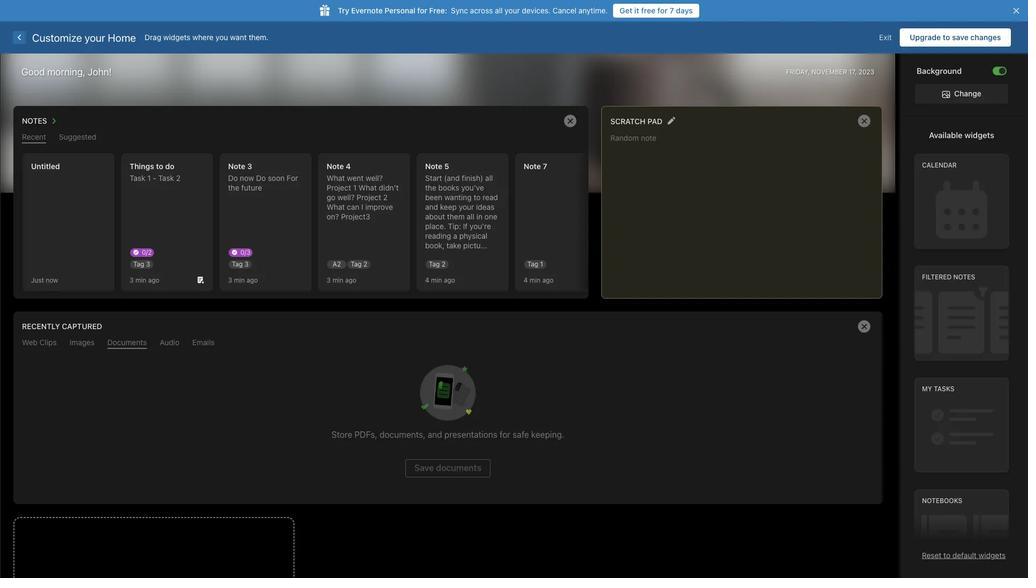 Task type: describe. For each thing, give the bounding box(es) containing it.
reset
[[922, 551, 942, 560]]

friday, november 17, 2023
[[787, 68, 875, 76]]

get it free for 7 days
[[620, 6, 693, 15]]

scratch pad button
[[611, 114, 663, 128]]

them.
[[249, 33, 269, 42]]

scratch pad
[[611, 117, 663, 126]]

personal
[[385, 6, 416, 15]]

upgrade
[[910, 33, 941, 42]]

save
[[952, 33, 969, 42]]

upgrade to save changes button
[[900, 28, 1011, 47]]

customize
[[32, 31, 82, 44]]

17,
[[849, 68, 857, 76]]

customize your home
[[32, 31, 136, 44]]

calendar
[[922, 161, 957, 169]]

2023
[[859, 68, 875, 76]]

want
[[230, 33, 247, 42]]

where
[[192, 33, 214, 42]]

reset to default widgets button
[[922, 551, 1006, 560]]

to for reset
[[944, 551, 951, 560]]

get it free for 7 days button
[[613, 4, 700, 18]]

available widgets
[[929, 130, 995, 140]]

for for 7
[[658, 6, 668, 15]]

notes
[[954, 273, 976, 281]]

notebooks
[[922, 497, 963, 505]]

for for free:
[[418, 6, 427, 15]]

exit
[[880, 33, 892, 42]]

drag
[[145, 33, 161, 42]]

widgets for available
[[965, 130, 995, 140]]

get
[[620, 6, 633, 15]]

1 horizontal spatial your
[[505, 6, 520, 15]]

filtered notes
[[922, 273, 976, 281]]

it
[[635, 6, 639, 15]]

good
[[21, 66, 45, 78]]

all
[[495, 6, 503, 15]]

background image
[[1000, 68, 1006, 74]]



Task type: vqa. For each thing, say whether or not it's contained in the screenshot.
Add tag icon
no



Task type: locate. For each thing, give the bounding box(es) containing it.
2 for from the left
[[658, 6, 668, 15]]

try
[[338, 6, 349, 15]]

pad
[[648, 117, 663, 126]]

change button
[[916, 84, 1009, 104]]

to for upgrade
[[943, 33, 951, 42]]

for left the free:
[[418, 6, 427, 15]]

my
[[922, 385, 932, 393]]

to right reset
[[944, 551, 951, 560]]

your right the all
[[505, 6, 520, 15]]

you
[[216, 33, 228, 42]]

devices.
[[522, 6, 551, 15]]

to inside button
[[943, 33, 951, 42]]

free
[[641, 6, 656, 15]]

available
[[929, 130, 963, 140]]

upgrade to save changes
[[910, 33, 1001, 42]]

good morning, john!
[[21, 66, 112, 78]]

0 vertical spatial to
[[943, 33, 951, 42]]

john!
[[88, 66, 112, 78]]

0 horizontal spatial your
[[85, 31, 105, 44]]

for
[[418, 6, 427, 15], [658, 6, 668, 15]]

sync
[[451, 6, 468, 15]]

november
[[812, 68, 847, 76]]

my tasks
[[922, 385, 955, 393]]

background
[[917, 66, 962, 76]]

1 for from the left
[[418, 6, 427, 15]]

1 vertical spatial widgets
[[965, 130, 995, 140]]

widgets right default
[[979, 551, 1006, 560]]

home
[[108, 31, 136, 44]]

to left save
[[943, 33, 951, 42]]

widgets for drag
[[163, 33, 190, 42]]

filtered
[[922, 273, 952, 281]]

changes
[[971, 33, 1001, 42]]

reset to default widgets
[[922, 551, 1006, 560]]

widgets right available
[[965, 130, 995, 140]]

0 horizontal spatial for
[[418, 6, 427, 15]]

1 horizontal spatial for
[[658, 6, 668, 15]]

cancel
[[553, 6, 577, 15]]

your
[[505, 6, 520, 15], [85, 31, 105, 44]]

widgets
[[163, 33, 190, 42], [965, 130, 995, 140], [979, 551, 1006, 560]]

tasks
[[934, 385, 955, 393]]

to
[[943, 33, 951, 42], [944, 551, 951, 560]]

across
[[470, 6, 493, 15]]

widgets right drag
[[163, 33, 190, 42]]

7
[[670, 6, 674, 15]]

try evernote personal for free: sync across all your devices. cancel anytime.
[[338, 6, 608, 15]]

for left 7
[[658, 6, 668, 15]]

1 vertical spatial your
[[85, 31, 105, 44]]

morning,
[[47, 66, 85, 78]]

1 vertical spatial to
[[944, 551, 951, 560]]

free:
[[429, 6, 447, 15]]

edit widget title image
[[668, 117, 676, 125]]

anytime.
[[579, 6, 608, 15]]

default
[[953, 551, 977, 560]]

drag widgets where you want them.
[[145, 33, 269, 42]]

days
[[676, 6, 693, 15]]

remove image
[[560, 110, 581, 132], [854, 110, 875, 132], [854, 316, 875, 337]]

your left home
[[85, 31, 105, 44]]

0 vertical spatial your
[[505, 6, 520, 15]]

2 vertical spatial widgets
[[979, 551, 1006, 560]]

change
[[955, 89, 982, 98]]

0 vertical spatial widgets
[[163, 33, 190, 42]]

evernote
[[351, 6, 383, 15]]

friday,
[[787, 68, 810, 76]]

scratch
[[611, 117, 646, 126]]

exit button
[[871, 28, 900, 47]]

for inside button
[[658, 6, 668, 15]]



